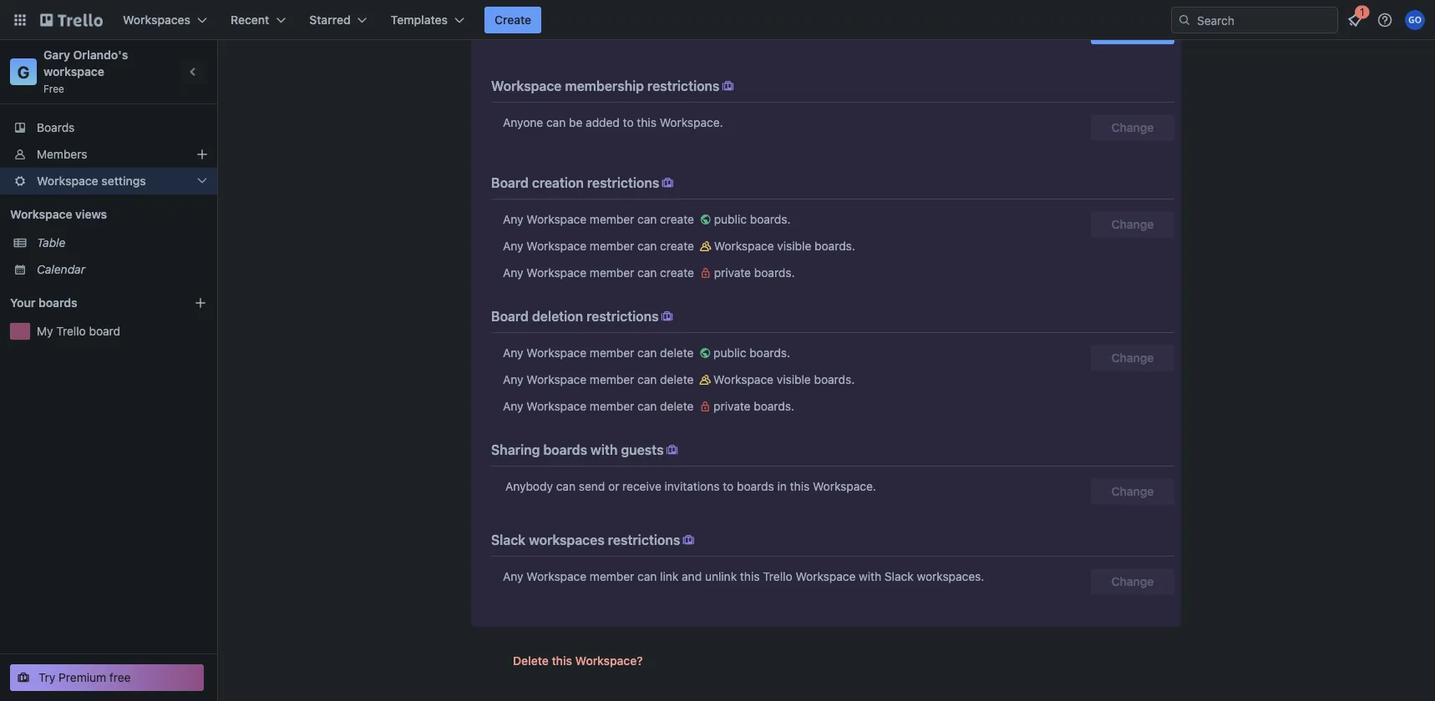 Task type: describe. For each thing, give the bounding box(es) containing it.
change link for board creation restrictions
[[1091, 211, 1175, 238]]

views
[[75, 208, 107, 221]]

more
[[631, 22, 659, 36]]

table
[[37, 236, 66, 250]]

workspace
[[43, 65, 104, 79]]

public boards. for board creation restrictions
[[714, 213, 791, 226]]

private boards. for board creation restrictions
[[714, 266, 795, 280]]

delete this workspace? button
[[503, 648, 653, 675]]

anyone
[[503, 116, 543, 130]]

free
[[43, 83, 64, 94]]

1 vertical spatial with
[[859, 570, 882, 584]]

workspace inside popup button
[[37, 174, 98, 188]]

any workspace member can create for private boards.
[[503, 266, 698, 280]]

members link
[[0, 141, 217, 168]]

add board image
[[194, 297, 207, 310]]

recent
[[231, 13, 269, 27]]

delete for workspace visible boards.
[[660, 373, 694, 387]]

delete for public boards.
[[660, 346, 694, 360]]

upgrade button
[[1091, 18, 1175, 44]]

1 member from the top
[[590, 213, 635, 226]]

sharing boards with guests
[[491, 442, 664, 458]]

2 member from the top
[[590, 239, 635, 253]]

change link for sharing boards with guests
[[1091, 479, 1175, 506]]

workspaces
[[123, 13, 191, 27]]

membership
[[565, 78, 644, 94]]

private boards. for board deletion restrictions
[[714, 400, 795, 414]]

this right in
[[790, 480, 810, 494]]

send
[[579, 480, 605, 494]]

create button
[[485, 7, 542, 33]]

orlando's
[[73, 48, 128, 62]]

delete this workspace?
[[513, 655, 643, 669]]

sm image for private boards.
[[698, 265, 714, 282]]

3 any from the top
[[503, 266, 524, 280]]

board deletion restrictions
[[491, 309, 659, 325]]

0 vertical spatial to
[[623, 116, 634, 130]]

5 any from the top
[[503, 373, 524, 387]]

sharing
[[491, 442, 540, 458]]

workspace settings
[[37, 174, 146, 188]]

or
[[608, 480, 620, 494]]

open information menu image
[[1377, 12, 1394, 28]]

starred
[[309, 13, 351, 27]]

delete for private boards.
[[660, 400, 694, 414]]

restrictions for workspace membership restrictions
[[648, 78, 720, 94]]

your boards with 1 items element
[[10, 293, 169, 313]]

0 vertical spatial workspace.
[[660, 116, 723, 130]]

added
[[586, 116, 620, 130]]

Search field
[[1192, 8, 1338, 33]]

1 horizontal spatial settings
[[662, 22, 705, 36]]

workspaces.
[[917, 570, 985, 584]]

3 member from the top
[[590, 266, 635, 280]]

public for board creation restrictions
[[714, 213, 747, 226]]

starred button
[[299, 7, 377, 33]]

invitations
[[665, 480, 720, 494]]

link
[[660, 570, 679, 584]]

board for board creation restrictions
[[491, 175, 529, 191]]

and
[[682, 570, 702, 584]]

try premium free button
[[10, 665, 204, 692]]

create for public boards.
[[660, 213, 694, 226]]

restrictions for board deletion restrictions
[[587, 309, 659, 325]]

change link for slack workspaces restrictions
[[1091, 569, 1175, 596]]

workspaces button
[[113, 7, 217, 33]]

0 horizontal spatial trello
[[56, 325, 86, 338]]

receive
[[623, 480, 662, 494]]

templates button
[[381, 7, 475, 33]]

try
[[38, 671, 55, 685]]

workspace visible boards. for board deletion restrictions
[[714, 373, 855, 387]]

change for slack workspaces restrictions
[[1112, 575, 1154, 589]]

1 vertical spatial slack
[[885, 570, 914, 584]]

board creation restrictions
[[491, 175, 660, 191]]

primary element
[[0, 0, 1436, 40]]

visible for board deletion restrictions
[[777, 373, 811, 387]]

5 member from the top
[[590, 373, 635, 387]]

2 vertical spatial sm image
[[659, 308, 676, 325]]

boards for your
[[38, 296, 77, 310]]

my trello board link
[[37, 323, 207, 340]]

any workspace member can link and unlink this trello workspace with slack workspaces.
[[503, 570, 985, 584]]

members
[[37, 147, 87, 161]]

6 any from the top
[[503, 400, 524, 414]]

boards link
[[0, 114, 217, 141]]

g
[[17, 62, 29, 81]]

try premium free
[[38, 671, 131, 685]]

workspace membership restrictions
[[491, 78, 720, 94]]

in
[[778, 480, 787, 494]]

create for private boards.
[[660, 266, 694, 280]]

for
[[613, 22, 628, 36]]

7 member from the top
[[590, 570, 635, 584]]

visible for board creation restrictions
[[777, 239, 812, 253]]

any workspace member can create for public boards.
[[503, 213, 698, 226]]

change link for board deletion restrictions
[[1091, 345, 1175, 372]]

calendar link
[[37, 262, 207, 278]]



Task type: locate. For each thing, give the bounding box(es) containing it.
gary orlando's workspace free
[[43, 48, 131, 94]]

2 private from the top
[[714, 400, 751, 414]]

0 vertical spatial boards
[[38, 296, 77, 310]]

templates
[[391, 13, 448, 27]]

workspace settings button
[[0, 168, 217, 195]]

1 change link from the top
[[1091, 211, 1175, 238]]

1 horizontal spatial to
[[723, 480, 734, 494]]

private boards.
[[714, 266, 795, 280], [714, 400, 795, 414]]

0 vertical spatial visible
[[777, 239, 812, 253]]

2 vertical spatial delete
[[660, 400, 694, 414]]

any workspace member can delete for public boards.
[[503, 346, 697, 360]]

boards for sharing
[[543, 442, 588, 458]]

0 vertical spatial public boards.
[[714, 213, 791, 226]]

1 public boards. from the top
[[714, 213, 791, 226]]

2 horizontal spatial boards
[[737, 480, 774, 494]]

1 vertical spatial workspace.
[[813, 480, 877, 494]]

1 vertical spatial settings
[[101, 174, 146, 188]]

0 vertical spatial workspace visible boards.
[[714, 239, 856, 253]]

this right unlink
[[740, 570, 760, 584]]

2 delete from the top
[[660, 373, 694, 387]]

2 create from the top
[[660, 239, 694, 253]]

gary orlando's workspace link
[[43, 48, 131, 79]]

1 vertical spatial sm image
[[698, 265, 714, 282]]

4 any from the top
[[503, 346, 524, 360]]

sm image for workspace visible boards.
[[698, 238, 714, 255]]

3 any workspace member can delete from the top
[[503, 400, 697, 414]]

2 any workspace member can delete from the top
[[503, 373, 697, 387]]

my trello board
[[37, 325, 120, 338]]

to right added
[[623, 116, 634, 130]]

sparkle image
[[463, 19, 484, 41]]

1 public from the top
[[714, 213, 747, 226]]

visible
[[777, 239, 812, 253], [777, 373, 811, 387]]

0 horizontal spatial to
[[623, 116, 634, 130]]

board for board deletion restrictions
[[491, 309, 529, 325]]

3 change from the top
[[1112, 351, 1154, 365]]

be
[[569, 116, 583, 130]]

1 vertical spatial private boards.
[[714, 400, 795, 414]]

boards.
[[750, 213, 791, 226], [815, 239, 856, 253], [754, 266, 795, 280], [750, 346, 791, 360], [814, 373, 855, 387], [754, 400, 795, 414]]

2 vertical spatial any workspace member can delete
[[503, 400, 697, 414]]

trello right my
[[56, 325, 86, 338]]

my
[[37, 325, 53, 338]]

restrictions down anyone can be added to this workspace.
[[587, 175, 660, 191]]

4 member from the top
[[590, 346, 635, 360]]

1 vertical spatial public boards.
[[714, 346, 791, 360]]

2 vertical spatial any workspace member can create
[[503, 266, 698, 280]]

0 horizontal spatial settings
[[101, 174, 146, 188]]

change for sharing boards with guests
[[1112, 485, 1154, 499]]

2 vertical spatial create
[[660, 266, 694, 280]]

board left creation
[[491, 175, 529, 191]]

1 vertical spatial workspace visible boards.
[[714, 373, 855, 387]]

board
[[89, 325, 120, 338]]

unlink
[[705, 570, 737, 584]]

change button
[[1091, 114, 1175, 141]]

create for workspace visible boards.
[[660, 239, 694, 253]]

boards up my
[[38, 296, 77, 310]]

any workspace member can delete
[[503, 346, 697, 360], [503, 373, 697, 387], [503, 400, 697, 414]]

settings right more
[[662, 22, 705, 36]]

create
[[495, 13, 532, 27]]

free
[[109, 671, 131, 685]]

2 vertical spatial boards
[[737, 480, 774, 494]]

to right invitations
[[723, 480, 734, 494]]

gary orlando (garyorlando) image
[[1406, 10, 1426, 30]]

0 vertical spatial sm image
[[698, 238, 714, 255]]

gary
[[43, 48, 70, 62]]

slack down anybody
[[491, 533, 526, 549]]

slack left workspaces.
[[885, 570, 914, 584]]

2 change link from the top
[[1091, 345, 1175, 372]]

g link
[[10, 58, 37, 85]]

0 vertical spatial any workspace member can delete
[[503, 346, 697, 360]]

0 vertical spatial private
[[714, 266, 751, 280]]

sm image
[[720, 78, 737, 94], [660, 175, 676, 191], [698, 211, 714, 228], [697, 345, 714, 362], [697, 372, 714, 389], [697, 399, 714, 415], [664, 442, 681, 459], [680, 532, 697, 549]]

boards
[[38, 296, 77, 310], [543, 442, 588, 458], [737, 480, 774, 494]]

slack
[[491, 533, 526, 549], [885, 570, 914, 584]]

back to home image
[[40, 7, 103, 33]]

settings inside popup button
[[101, 174, 146, 188]]

board left deletion
[[491, 309, 529, 325]]

1 vertical spatial boards
[[543, 442, 588, 458]]

boards
[[37, 121, 75, 135]]

0 vertical spatial trello
[[56, 325, 86, 338]]

any workspace member can delete for workspace visible boards.
[[503, 373, 697, 387]]

member
[[590, 213, 635, 226], [590, 239, 635, 253], [590, 266, 635, 280], [590, 346, 635, 360], [590, 373, 635, 387], [590, 400, 635, 414], [590, 570, 635, 584]]

workspace visible boards. for board creation restrictions
[[714, 239, 856, 253]]

1 vertical spatial to
[[723, 480, 734, 494]]

search image
[[1178, 13, 1192, 27]]

1 vertical spatial create
[[660, 239, 694, 253]]

trello right unlink
[[763, 570, 793, 584]]

3 any workspace member can create from the top
[[503, 266, 698, 280]]

this inside button
[[552, 655, 572, 669]]

0 vertical spatial any workspace member can create
[[503, 213, 698, 226]]

workspace.
[[660, 116, 723, 130], [813, 480, 877, 494]]

any workspace member can delete for private boards.
[[503, 400, 697, 414]]

1 change from the top
[[1112, 121, 1154, 135]]

1 any workspace member can create from the top
[[503, 213, 698, 226]]

1 vertical spatial trello
[[763, 570, 793, 584]]

0 horizontal spatial boards
[[38, 296, 77, 310]]

2 private boards. from the top
[[714, 400, 795, 414]]

creation
[[532, 175, 584, 191]]

with up the or
[[591, 442, 618, 458]]

upgrade
[[1109, 24, 1157, 38]]

2 any from the top
[[503, 239, 524, 253]]

restrictions down for more settings
[[648, 78, 720, 94]]

restrictions right deletion
[[587, 309, 659, 325]]

private
[[714, 266, 751, 280], [714, 400, 751, 414]]

1 private boards. from the top
[[714, 266, 795, 280]]

0 vertical spatial settings
[[662, 22, 705, 36]]

0 vertical spatial with
[[591, 442, 618, 458]]

2 change from the top
[[1112, 218, 1154, 231]]

guests
[[621, 442, 664, 458]]

3 create from the top
[[660, 266, 694, 280]]

delete
[[660, 346, 694, 360], [660, 373, 694, 387], [660, 400, 694, 414]]

1 vertical spatial delete
[[660, 373, 694, 387]]

2 board from the top
[[491, 309, 529, 325]]

anyone can be added to this workspace.
[[503, 116, 723, 130]]

1 board from the top
[[491, 175, 529, 191]]

1 horizontal spatial trello
[[763, 570, 793, 584]]

1 create from the top
[[660, 213, 694, 226]]

table link
[[37, 235, 207, 252]]

settings down members link
[[101, 174, 146, 188]]

0 vertical spatial board
[[491, 175, 529, 191]]

private for board deletion restrictions
[[714, 400, 751, 414]]

can
[[547, 116, 566, 130], [638, 213, 657, 226], [638, 239, 657, 253], [638, 266, 657, 280], [638, 346, 657, 360], [638, 373, 657, 387], [638, 400, 657, 414], [556, 480, 576, 494], [638, 570, 657, 584]]

3 delete from the top
[[660, 400, 694, 414]]

0 horizontal spatial workspace.
[[660, 116, 723, 130]]

change link
[[1091, 211, 1175, 238], [1091, 345, 1175, 372], [1091, 479, 1175, 506], [1091, 569, 1175, 596]]

0 vertical spatial public
[[714, 213, 747, 226]]

restrictions for slack workspaces restrictions
[[608, 533, 680, 549]]

0 horizontal spatial with
[[591, 442, 618, 458]]

public boards.
[[714, 213, 791, 226], [714, 346, 791, 360]]

0 vertical spatial slack
[[491, 533, 526, 549]]

this
[[637, 116, 657, 130], [790, 480, 810, 494], [740, 570, 760, 584], [552, 655, 572, 669]]

private for board creation restrictions
[[714, 266, 751, 280]]

any workspace member can create
[[503, 213, 698, 226], [503, 239, 698, 253], [503, 266, 698, 280]]

your
[[10, 296, 36, 310]]

premium
[[59, 671, 106, 685]]

1 horizontal spatial slack
[[885, 570, 914, 584]]

1 vertical spatial visible
[[777, 373, 811, 387]]

any
[[503, 213, 524, 226], [503, 239, 524, 253], [503, 266, 524, 280], [503, 346, 524, 360], [503, 373, 524, 387], [503, 400, 524, 414], [503, 570, 524, 584]]

change inside "button"
[[1112, 121, 1154, 135]]

with left workspaces.
[[859, 570, 882, 584]]

0 vertical spatial private boards.
[[714, 266, 795, 280]]

recent button
[[221, 7, 296, 33]]

2 public boards. from the top
[[714, 346, 791, 360]]

1 private from the top
[[714, 266, 751, 280]]

1 vertical spatial board
[[491, 309, 529, 325]]

2 public from the top
[[714, 346, 747, 360]]

boards up send
[[543, 442, 588, 458]]

restrictions up link
[[608, 533, 680, 549]]

public for board deletion restrictions
[[714, 346, 747, 360]]

trello
[[56, 325, 86, 338], [763, 570, 793, 584]]

public
[[714, 213, 747, 226], [714, 346, 747, 360]]

1 vertical spatial public
[[714, 346, 747, 360]]

delete
[[513, 655, 549, 669]]

public boards. for board deletion restrictions
[[714, 346, 791, 360]]

0 horizontal spatial slack
[[491, 533, 526, 549]]

1 any from the top
[[503, 213, 524, 226]]

1 vertical spatial any workspace member can create
[[503, 239, 698, 253]]

1 vertical spatial private
[[714, 400, 751, 414]]

1 notification image
[[1345, 10, 1365, 30]]

1 horizontal spatial workspace.
[[813, 480, 877, 494]]

workspace?
[[575, 655, 643, 669]]

workspace views
[[10, 208, 107, 221]]

2 workspace visible boards. from the top
[[714, 373, 855, 387]]

1 horizontal spatial boards
[[543, 442, 588, 458]]

1 workspace visible boards. from the top
[[714, 239, 856, 253]]

boards left in
[[737, 480, 774, 494]]

settings
[[662, 22, 705, 36], [101, 174, 146, 188]]

6 member from the top
[[590, 400, 635, 414]]

4 change from the top
[[1112, 485, 1154, 499]]

anybody
[[506, 480, 553, 494]]

restrictions for board creation restrictions
[[587, 175, 660, 191]]

change for board deletion restrictions
[[1112, 351, 1154, 365]]

board
[[491, 175, 529, 191], [491, 309, 529, 325]]

this right added
[[637, 116, 657, 130]]

0 vertical spatial delete
[[660, 346, 694, 360]]

1 any workspace member can delete from the top
[[503, 346, 697, 360]]

workspaces
[[529, 533, 605, 549]]

7 any from the top
[[503, 570, 524, 584]]

any workspace member can create for workspace visible boards.
[[503, 239, 698, 253]]

workspace
[[491, 78, 562, 94], [37, 174, 98, 188], [10, 208, 72, 221], [527, 213, 587, 226], [527, 239, 587, 253], [714, 239, 774, 253], [527, 266, 587, 280], [527, 346, 587, 360], [527, 373, 587, 387], [714, 373, 774, 387], [527, 400, 587, 414], [527, 570, 587, 584], [796, 570, 856, 584]]

2 any workspace member can create from the top
[[503, 239, 698, 253]]

sm image
[[698, 238, 714, 255], [698, 265, 714, 282], [659, 308, 676, 325]]

1 delete from the top
[[660, 346, 694, 360]]

anybody can send or receive invitations to boards in this workspace.
[[506, 480, 877, 494]]

1 horizontal spatial with
[[859, 570, 882, 584]]

1 vertical spatial any workspace member can delete
[[503, 373, 697, 387]]

restrictions
[[648, 78, 720, 94], [587, 175, 660, 191], [587, 309, 659, 325], [608, 533, 680, 549]]

create
[[660, 213, 694, 226], [660, 239, 694, 253], [660, 266, 694, 280]]

with
[[591, 442, 618, 458], [859, 570, 882, 584]]

deletion
[[532, 309, 583, 325]]

calendar
[[37, 263, 85, 277]]

change for board creation restrictions
[[1112, 218, 1154, 231]]

this right delete on the bottom of the page
[[552, 655, 572, 669]]

boards inside your boards with 1 items element
[[38, 296, 77, 310]]

5 change from the top
[[1112, 575, 1154, 589]]

for more settings
[[610, 22, 705, 36]]

4 change link from the top
[[1091, 569, 1175, 596]]

your boards
[[10, 296, 77, 310]]

workspace navigation collapse icon image
[[182, 60, 206, 84]]

change
[[1112, 121, 1154, 135], [1112, 218, 1154, 231], [1112, 351, 1154, 365], [1112, 485, 1154, 499], [1112, 575, 1154, 589]]

slack workspaces restrictions
[[491, 533, 680, 549]]

3 change link from the top
[[1091, 479, 1175, 506]]

to
[[623, 116, 634, 130], [723, 480, 734, 494]]

0 vertical spatial create
[[660, 213, 694, 226]]



Task type: vqa. For each thing, say whether or not it's contained in the screenshot.
Newsletter for Newsletter subject line tests & copy due
no



